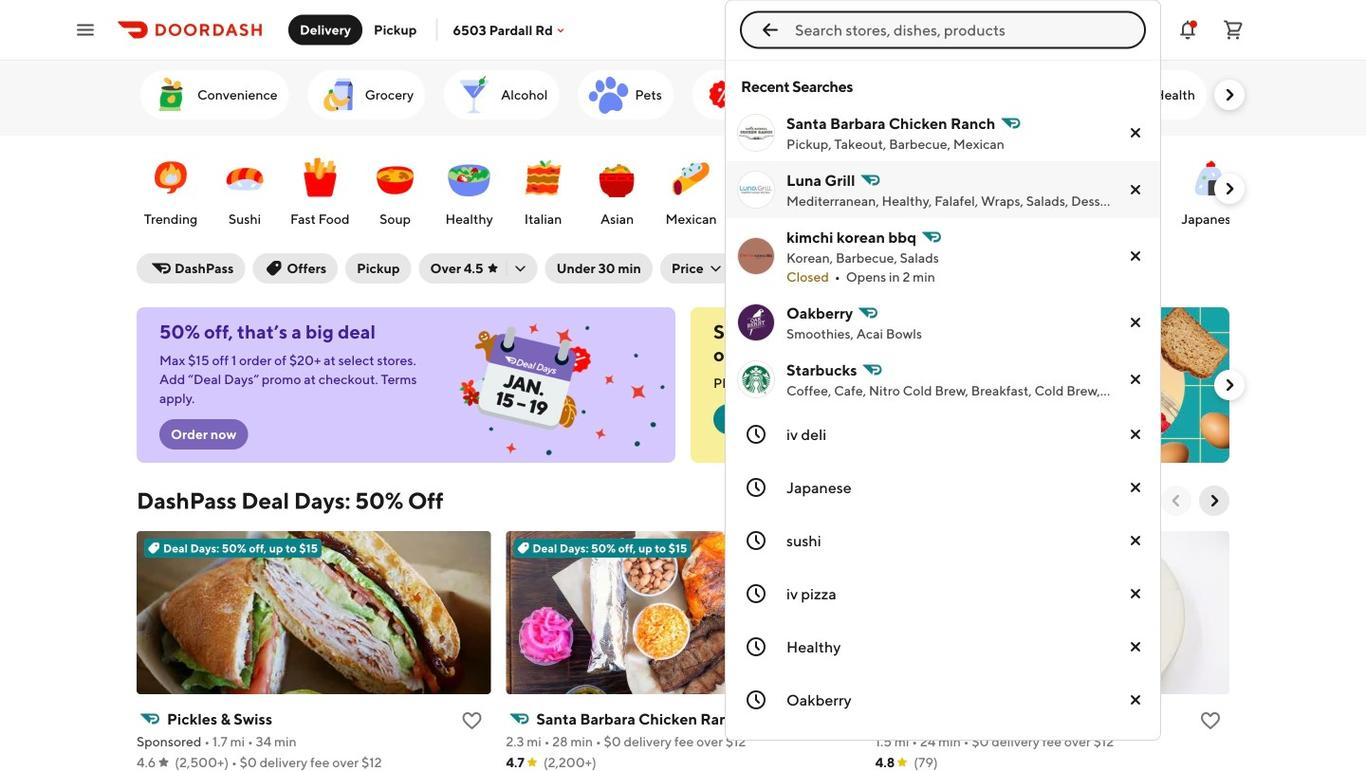 Task type: locate. For each thing, give the bounding box(es) containing it.
next button of carousel image
[[1220, 179, 1239, 198]]

delete recent search result image
[[1124, 245, 1147, 268], [1124, 311, 1147, 334], [1124, 368, 1147, 391], [1124, 689, 1147, 711]]

next button of carousel image
[[1220, 85, 1239, 104], [1220, 376, 1239, 395], [1205, 491, 1224, 510]]

0 vertical spatial next button of carousel image
[[1220, 85, 1239, 104]]

Store search: begin typing to search for stores available on DoorDash text field
[[795, 19, 1135, 40]]

0 horizontal spatial click to add this store to your saved list image
[[830, 710, 853, 732]]

list box
[[725, 61, 1161, 771]]

5 delete recent search result image from the top
[[1124, 529, 1147, 552]]

2 vertical spatial next button of carousel image
[[1205, 491, 1224, 510]]

3 delete recent search result image from the top
[[1124, 368, 1147, 391]]

4 delete recent search result image from the top
[[1124, 689, 1147, 711]]

1 delete recent search result image from the top
[[1124, 245, 1147, 268]]

click to add this store to your saved list image
[[830, 710, 853, 732], [1199, 710, 1222, 732]]

2 delete recent search result image from the top
[[1124, 311, 1147, 334]]

open menu image
[[74, 18, 97, 41]]

notification bell image
[[1176, 18, 1199, 41]]

1 horizontal spatial click to add this store to your saved list image
[[1199, 710, 1222, 732]]

2 click to add this store to your saved list image from the left
[[1199, 710, 1222, 732]]

6 delete recent search result image from the top
[[1124, 582, 1147, 605]]

delete recent search result image
[[1124, 121, 1147, 144], [1124, 178, 1147, 201], [1124, 423, 1147, 446], [1124, 476, 1147, 499], [1124, 529, 1147, 552], [1124, 582, 1147, 605], [1124, 636, 1147, 658]]

1 click to add this store to your saved list image from the left
[[830, 710, 853, 732]]

2 delete recent search result image from the top
[[1124, 178, 1147, 201]]



Task type: vqa. For each thing, say whether or not it's contained in the screenshot.
the Sign In
no



Task type: describe. For each thing, give the bounding box(es) containing it.
beauty image
[[825, 72, 871, 118]]

gift cards image
[[956, 72, 1001, 118]]

1 delete recent search result image from the top
[[1124, 121, 1147, 144]]

click to add this store to your saved list image
[[460, 710, 483, 732]]

1 vertical spatial next button of carousel image
[[1220, 376, 1239, 395]]

0 items, open order cart image
[[1222, 18, 1245, 41]]

return from search image
[[759, 18, 782, 41]]

offers image
[[700, 72, 745, 118]]

3 delete recent search result image from the top
[[1124, 423, 1147, 446]]

pets image
[[586, 72, 631, 118]]

4 delete recent search result image from the top
[[1124, 476, 1147, 499]]

grocery image
[[315, 72, 361, 118]]

7 delete recent search result image from the top
[[1124, 636, 1147, 658]]

previous button of carousel image
[[1167, 491, 1186, 510]]

convenience image
[[148, 72, 194, 118]]

alcohol image
[[452, 72, 497, 118]]



